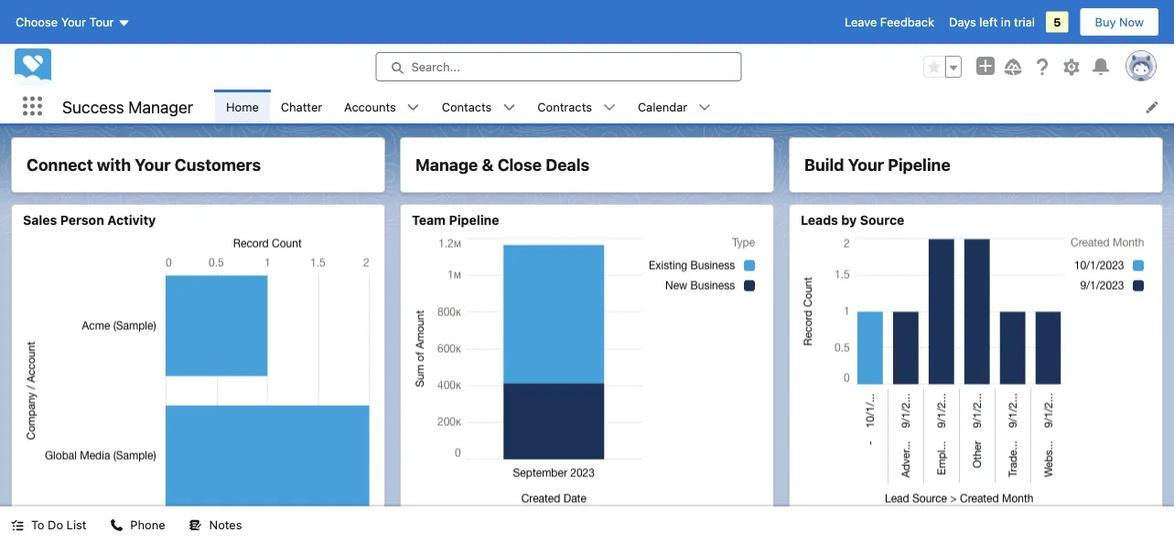 Task type: locate. For each thing, give the bounding box(es) containing it.
success manager
[[62, 97, 193, 116]]

phone button
[[99, 507, 176, 544]]

text default image right accounts
[[407, 101, 420, 114]]

text default image inside accounts "list item"
[[407, 101, 420, 114]]

text default image
[[407, 101, 420, 114], [603, 101, 616, 114], [11, 519, 24, 532]]

leave feedback link
[[845, 15, 934, 29]]

list
[[215, 90, 1174, 124]]

1 horizontal spatial pipeline
[[888, 155, 951, 175]]

buy now
[[1095, 15, 1144, 29]]

accounts
[[344, 100, 396, 113]]

text default image right calendar
[[698, 101, 711, 114]]

leave
[[845, 15, 877, 29]]

text default image left phone at the left bottom of the page
[[110, 519, 123, 532]]

text default image right the contracts
[[603, 101, 616, 114]]

notes
[[209, 518, 242, 532]]

pipeline up "source"
[[888, 155, 951, 175]]

text default image left notes
[[189, 519, 202, 532]]

trial
[[1014, 15, 1035, 29]]

choose
[[16, 15, 58, 29]]

2 horizontal spatial text default image
[[603, 101, 616, 114]]

your left tour
[[61, 15, 86, 29]]

1 horizontal spatial text default image
[[407, 101, 420, 114]]

activity
[[107, 213, 156, 228]]

0 horizontal spatial text default image
[[11, 519, 24, 532]]

group
[[923, 56, 962, 78]]

leads
[[801, 213, 838, 228]]

buy
[[1095, 15, 1116, 29]]

days left in trial
[[949, 15, 1035, 29]]

today
[[270, 518, 301, 531]]

0 horizontal spatial pipeline
[[449, 213, 499, 228]]

to
[[31, 518, 44, 532]]

5
[[1053, 15, 1061, 29]]

view
[[23, 517, 50, 531]]

your right "with"
[[135, 155, 171, 175]]

2 horizontal spatial your
[[848, 155, 884, 175]]

your
[[61, 15, 86, 29], [135, 155, 171, 175], [848, 155, 884, 175]]

accounts list item
[[333, 90, 431, 124]]

report
[[53, 517, 90, 531]]

leave feedback
[[845, 15, 934, 29]]

now
[[1119, 15, 1144, 29]]

connect with your customers
[[27, 155, 261, 175]]

text default image left to
[[11, 519, 24, 532]]

to do list
[[31, 518, 86, 532]]

sales
[[23, 213, 57, 228]]

contracts
[[538, 100, 592, 113]]

your inside popup button
[[61, 15, 86, 29]]

contracts list item
[[527, 90, 627, 124]]

pipeline right team
[[449, 213, 499, 228]]

notes button
[[178, 507, 253, 544]]

source
[[860, 213, 904, 228]]

leads by source
[[801, 213, 904, 228]]

view report link
[[23, 517, 90, 531]]

text default image inside "calendar" list item
[[698, 101, 711, 114]]

pipeline
[[888, 155, 951, 175], [449, 213, 499, 228]]

text default image
[[503, 101, 516, 114], [698, 101, 711, 114], [110, 519, 123, 532], [189, 519, 202, 532]]

your right build
[[848, 155, 884, 175]]

pm
[[349, 518, 366, 531]]

text default image inside contracts list item
[[603, 101, 616, 114]]

text default image inside contacts list item
[[503, 101, 516, 114]]

customers
[[175, 155, 261, 175]]

0 horizontal spatial your
[[61, 15, 86, 29]]

text default image right contacts
[[503, 101, 516, 114]]



Task type: describe. For each thing, give the bounding box(es) containing it.
contacts
[[442, 100, 492, 113]]

1 vertical spatial pipeline
[[449, 213, 499, 228]]

feedback
[[880, 15, 934, 29]]

to do list button
[[0, 507, 97, 544]]

text default image for contracts
[[603, 101, 616, 114]]

contacts link
[[431, 90, 503, 124]]

accounts link
[[333, 90, 407, 124]]

by
[[841, 213, 857, 228]]

do
[[48, 518, 63, 532]]

with
[[97, 155, 131, 175]]

manager
[[128, 97, 193, 116]]

contacts list item
[[431, 90, 527, 124]]

1 horizontal spatial your
[[135, 155, 171, 175]]

text default image inside phone button
[[110, 519, 123, 532]]

home
[[226, 100, 259, 113]]

close
[[497, 155, 542, 175]]

choose your tour button
[[15, 7, 131, 37]]

success
[[62, 97, 124, 116]]

phone
[[130, 518, 165, 532]]

chatter link
[[270, 90, 333, 124]]

connect
[[27, 155, 93, 175]]

chatter
[[281, 100, 322, 113]]

in
[[1001, 15, 1011, 29]]

person
[[60, 213, 104, 228]]

text default image inside to do list "button"
[[11, 519, 24, 532]]

&
[[482, 155, 494, 175]]

left
[[980, 15, 998, 29]]

buy now button
[[1079, 7, 1159, 37]]

view report
[[23, 517, 90, 531]]

choose your tour
[[16, 15, 114, 29]]

as of today at 12:​40 pm
[[241, 518, 366, 531]]

of
[[257, 518, 267, 531]]

12:​40
[[317, 518, 346, 531]]

as
[[241, 518, 254, 531]]

list
[[66, 518, 86, 532]]

text default image for accounts
[[407, 101, 420, 114]]

search... button
[[376, 52, 742, 81]]

calendar link
[[627, 90, 698, 124]]

home link
[[215, 90, 270, 124]]

team
[[412, 213, 446, 228]]

sales person activity
[[23, 213, 156, 228]]

build
[[804, 155, 844, 175]]

list containing home
[[215, 90, 1174, 124]]

manage
[[415, 155, 478, 175]]

tour
[[89, 15, 114, 29]]

your for choose
[[61, 15, 86, 29]]

your for build
[[848, 155, 884, 175]]

build your pipeline
[[804, 155, 951, 175]]

contracts link
[[527, 90, 603, 124]]

text default image inside the notes button
[[189, 519, 202, 532]]

calendar list item
[[627, 90, 722, 124]]

manage & close deals
[[415, 155, 590, 175]]

search...
[[411, 60, 460, 74]]

calendar
[[638, 100, 687, 113]]

team pipeline
[[412, 213, 499, 228]]

deals
[[546, 155, 590, 175]]

days
[[949, 15, 976, 29]]

0 vertical spatial pipeline
[[888, 155, 951, 175]]

at
[[304, 518, 314, 531]]



Task type: vqa. For each thing, say whether or not it's contained in the screenshot.
PEOPLE link
no



